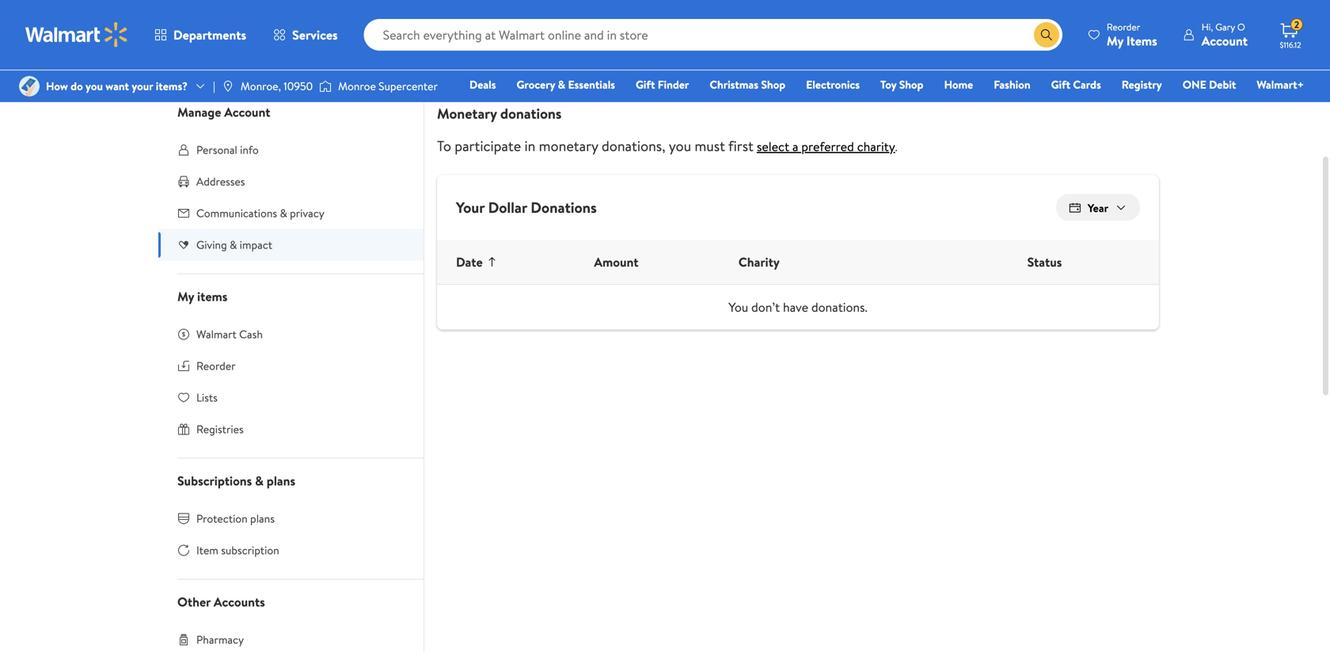 Task type: describe. For each thing, give the bounding box(es) containing it.
to participate in monetary donations, you must first select a preferred charity .
[[437, 136, 898, 156]]

christmas
[[710, 77, 759, 92]]

search icon image
[[1041, 29, 1053, 41]]

protection plans
[[196, 511, 275, 527]]

local
[[506, 47, 532, 65]]

protection
[[196, 511, 248, 527]]

item subscription
[[196, 543, 279, 558]]

item subscription link
[[158, 535, 424, 567]]

hi,
[[1202, 20, 1214, 34]]

subscriptions & plans
[[177, 473, 296, 490]]

donations,
[[602, 136, 666, 156]]

cash
[[239, 327, 263, 342]]

first
[[729, 136, 754, 156]]

one
[[1183, 77, 1207, 92]]

my inside the reorder my items
[[1107, 32, 1124, 50]]

giving
[[196, 237, 227, 253]]

.
[[896, 139, 898, 155]]

protection plans link
[[158, 503, 424, 535]]

fashion
[[994, 77, 1031, 92]]

year button
[[1057, 194, 1141, 221]]

reorder my items
[[1107, 20, 1158, 50]]

gift finder link
[[629, 76, 697, 93]]

home link
[[938, 76, 981, 93]]

to
[[437, 136, 451, 156]]

donations
[[501, 104, 562, 123]]

gift for gift finder
[[636, 77, 655, 92]]

registry link
[[1115, 76, 1170, 93]]

donations
[[531, 197, 597, 218]]

1 vertical spatial plans
[[250, 511, 275, 527]]

communications & privacy
[[196, 206, 325, 221]]

& for subscriptions
[[255, 473, 264, 490]]

10950
[[284, 78, 313, 94]]

gift finder
[[636, 77, 689, 92]]

christmas shop link
[[703, 76, 793, 93]]

charity inside to participate in monetary donations, you must first select a preferred charity .
[[858, 138, 896, 155]]

grocery & essentials
[[517, 77, 615, 92]]

1 vertical spatial my
[[177, 288, 194, 305]]

charity inside button
[[535, 47, 574, 65]]

o
[[1238, 20, 1246, 34]]

gary
[[1216, 20, 1236, 34]]

reorder for reorder
[[196, 358, 236, 374]]

charity
[[739, 254, 780, 271]]

shop for christmas shop
[[762, 77, 786, 92]]

want
[[106, 78, 129, 94]]

items
[[1127, 32, 1158, 50]]

you
[[729, 299, 749, 316]]

walmart
[[196, 327, 237, 342]]

one debit link
[[1176, 76, 1244, 93]]

electronics
[[807, 77, 860, 92]]

donations.
[[812, 299, 868, 316]]

monroe,
[[241, 78, 281, 94]]

personal info link
[[158, 134, 424, 166]]

toy
[[881, 77, 897, 92]]

personal
[[196, 142, 237, 158]]

subscription
[[221, 543, 279, 558]]

electronics link
[[799, 76, 867, 93]]

monroe, 10950
[[241, 78, 313, 94]]

select local charity button
[[450, 40, 593, 72]]

amount
[[594, 254, 639, 271]]

registries
[[196, 422, 244, 437]]

$116.12
[[1281, 40, 1302, 50]]

do
[[71, 78, 83, 94]]

monroe
[[338, 78, 376, 94]]

dollar
[[488, 197, 527, 218]]

you don't have donations.
[[729, 299, 868, 316]]

your
[[456, 197, 485, 218]]

Walmart Site-Wide search field
[[364, 19, 1063, 51]]

communications
[[196, 206, 277, 221]]

departments button
[[141, 16, 260, 54]]

status
[[1028, 254, 1063, 271]]

cards
[[1074, 77, 1102, 92]]

info
[[240, 142, 259, 158]]

subscriptions
[[177, 473, 252, 490]]

addresses link
[[158, 166, 424, 198]]



Task type: locate. For each thing, give the bounding box(es) containing it.
registries link
[[158, 414, 424, 446]]

& right subscriptions
[[255, 473, 264, 490]]

& right grocery
[[558, 77, 566, 92]]

items?
[[156, 78, 188, 94]]

date
[[456, 254, 483, 271]]

reorder up registry link
[[1107, 20, 1141, 34]]

0 horizontal spatial you
[[86, 78, 103, 94]]

privacy
[[290, 206, 325, 221]]

fashion link
[[987, 76, 1038, 93]]

reorder for reorder my items
[[1107, 20, 1141, 34]]

gift for gift cards
[[1052, 77, 1071, 92]]

2
[[1295, 18, 1300, 31]]

don't
[[752, 299, 780, 316]]

giving & impact
[[196, 237, 273, 253]]

walmart image
[[25, 22, 128, 48]]

select local charity
[[469, 47, 574, 65]]

|
[[213, 78, 215, 94]]

monetary donations
[[437, 104, 562, 123]]

0 vertical spatial reorder
[[1107, 20, 1141, 34]]

supercenter
[[379, 78, 438, 94]]

 image right 10950
[[319, 78, 332, 94]]

accounts
[[214, 594, 265, 611]]

vehicles
[[196, 53, 236, 68]]

0 vertical spatial you
[[86, 78, 103, 94]]

1 shop from the left
[[762, 77, 786, 92]]

monetary
[[539, 136, 599, 156]]

shop for toy shop
[[900, 77, 924, 92]]

debit
[[1210, 77, 1237, 92]]

 image
[[19, 76, 40, 97], [319, 78, 332, 94], [222, 80, 234, 93]]

vehicles link
[[158, 45, 424, 76]]

manage account
[[177, 103, 271, 121]]

addresses
[[196, 174, 245, 189]]

registry
[[1122, 77, 1163, 92]]

lists
[[196, 390, 218, 406]]

 image left how
[[19, 76, 40, 97]]

0 vertical spatial plans
[[267, 473, 296, 490]]

a
[[793, 138, 799, 155]]

essentials
[[568, 77, 615, 92]]

you inside the monetarydonations element
[[669, 136, 692, 156]]

account
[[1202, 32, 1248, 50], [224, 103, 271, 121]]

& for giving
[[230, 237, 237, 253]]

1 vertical spatial account
[[224, 103, 271, 121]]

1 horizontal spatial shop
[[900, 77, 924, 92]]

pets
[[196, 21, 217, 36]]

my
[[1107, 32, 1124, 50], [177, 288, 194, 305]]

finder
[[658, 77, 689, 92]]

icon image
[[177, 22, 190, 35]]

2 horizontal spatial  image
[[319, 78, 332, 94]]

1 horizontal spatial charity
[[858, 138, 896, 155]]

date button
[[444, 240, 512, 285]]

& right giving
[[230, 237, 237, 253]]

0 horizontal spatial shop
[[762, 77, 786, 92]]

0 horizontal spatial charity
[[535, 47, 574, 65]]

how do you want your items?
[[46, 78, 188, 94]]

walmart cash link
[[158, 319, 424, 351]]

monetarydonations element
[[437, 85, 1160, 156]]

departments
[[173, 26, 246, 44]]

1 horizontal spatial you
[[669, 136, 692, 156]]

grocery
[[517, 77, 556, 92]]

0 vertical spatial charity
[[535, 47, 574, 65]]

plans up subscription
[[250, 511, 275, 527]]

charity
[[535, 47, 574, 65], [858, 138, 896, 155]]

1 vertical spatial charity
[[858, 138, 896, 155]]

monetary
[[437, 104, 497, 123]]

 image for monroe supercenter
[[319, 78, 332, 94]]

you right do
[[86, 78, 103, 94]]

pharmacy link
[[158, 625, 424, 653]]

hi, gary o account
[[1202, 20, 1248, 50]]

1 vertical spatial reorder
[[196, 358, 236, 374]]

in
[[525, 136, 536, 156]]

0 horizontal spatial  image
[[19, 76, 40, 97]]

0 horizontal spatial reorder
[[196, 358, 236, 374]]

Search search field
[[364, 19, 1063, 51]]

1 horizontal spatial account
[[1202, 32, 1248, 50]]

reorder down walmart
[[196, 358, 236, 374]]

item
[[196, 543, 219, 558]]

my left items
[[177, 288, 194, 305]]

shop right toy
[[900, 77, 924, 92]]

shop right christmas
[[762, 77, 786, 92]]

1 vertical spatial you
[[669, 136, 692, 156]]

1 horizontal spatial my
[[1107, 32, 1124, 50]]

gift cards link
[[1045, 76, 1109, 93]]

0 horizontal spatial gift
[[636, 77, 655, 92]]

2 gift from the left
[[1052, 77, 1071, 92]]

2 shop from the left
[[900, 77, 924, 92]]

& for grocery
[[558, 77, 566, 92]]

plans up protection plans link
[[267, 473, 296, 490]]

one debit
[[1183, 77, 1237, 92]]

must
[[695, 136, 726, 156]]

my items
[[177, 288, 228, 305]]

charity up grocery & essentials link
[[535, 47, 574, 65]]

your
[[132, 78, 153, 94]]

1 horizontal spatial  image
[[222, 80, 234, 93]]

grocery & essentials link
[[510, 76, 623, 93]]

reorder
[[1107, 20, 1141, 34], [196, 358, 236, 374]]

your dollar donations
[[456, 197, 597, 218]]

monroe supercenter
[[338, 78, 438, 94]]

account down the monroe, on the top left
[[224, 103, 271, 121]]

gift cards
[[1052, 77, 1102, 92]]

other
[[177, 594, 211, 611]]

my left 'items'
[[1107, 32, 1124, 50]]

participate
[[455, 136, 521, 156]]

 image right |
[[222, 80, 234, 93]]

reorder inside the reorder my items
[[1107, 20, 1141, 34]]

pharmacy
[[196, 633, 244, 648]]

gift left finder
[[636, 77, 655, 92]]

&
[[558, 77, 566, 92], [280, 206, 287, 221], [230, 237, 237, 253], [255, 473, 264, 490]]

toy shop
[[881, 77, 924, 92]]

 image for how do you want your items?
[[19, 76, 40, 97]]

& for communications
[[280, 206, 287, 221]]

account up debit on the top right of page
[[1202, 32, 1248, 50]]

1 horizontal spatial reorder
[[1107, 20, 1141, 34]]

gift left cards
[[1052, 77, 1071, 92]]

 image for monroe, 10950
[[222, 80, 234, 93]]

impact
[[240, 237, 273, 253]]

year
[[1088, 200, 1109, 216]]

0 horizontal spatial account
[[224, 103, 271, 121]]

deals link
[[463, 76, 503, 93]]

preferred
[[802, 138, 855, 155]]

0 horizontal spatial my
[[177, 288, 194, 305]]

walmart cash
[[196, 327, 263, 342]]

communications & privacy link
[[158, 198, 424, 229]]

you
[[86, 78, 103, 94], [669, 136, 692, 156]]

select
[[469, 47, 503, 65]]

gift
[[636, 77, 655, 92], [1052, 77, 1071, 92]]

giving & impact link
[[158, 229, 424, 261]]

home
[[945, 77, 974, 92]]

0 vertical spatial account
[[1202, 32, 1248, 50]]

lists link
[[158, 382, 424, 414]]

walmart+ link
[[1250, 76, 1312, 93]]

& left privacy
[[280, 206, 287, 221]]

1 gift from the left
[[636, 77, 655, 92]]

you left must
[[669, 136, 692, 156]]

1 horizontal spatial gift
[[1052, 77, 1071, 92]]

reorder link
[[158, 351, 424, 382]]

pets link
[[158, 13, 424, 45]]

select a preferred charity button
[[754, 137, 896, 156]]

other accounts
[[177, 594, 265, 611]]

0 vertical spatial my
[[1107, 32, 1124, 50]]

charity right 'preferred'
[[858, 138, 896, 155]]

how
[[46, 78, 68, 94]]



Task type: vqa. For each thing, say whether or not it's contained in the screenshot.
addresses "link"
yes



